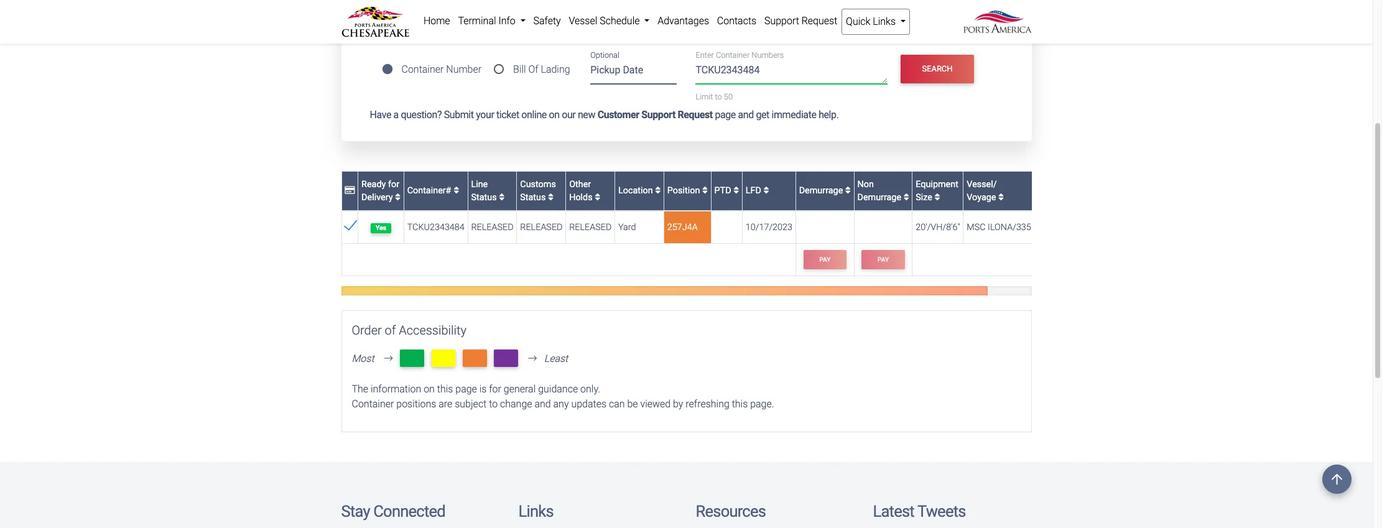 Task type: locate. For each thing, give the bounding box(es) containing it.
1 released from the left
[[471, 222, 514, 233]]

0 vertical spatial links
[[873, 16, 896, 27]]

1 horizontal spatial links
[[873, 16, 896, 27]]

1 vertical spatial on
[[424, 384, 435, 395]]

this up the are
[[437, 384, 453, 395]]

10/17/2023
[[746, 222, 793, 233]]

on up positions
[[424, 384, 435, 395]]

to inside the information on this page is for general guidance only. container positions are subject to change and any updates can be viewed by refreshing this page.
[[489, 399, 498, 410]]

availability
[[428, 15, 472, 27], [551, 15, 595, 27]]

on left the our at the top
[[549, 109, 560, 121]]

page up subject
[[456, 384, 477, 395]]

1 horizontal spatial demurrage
[[858, 192, 902, 203]]

1 vertical spatial page
[[456, 384, 477, 395]]

0 horizontal spatial released
[[471, 222, 514, 233]]

sort image left line
[[454, 186, 459, 195]]

0 horizontal spatial and
[[535, 399, 551, 410]]

0 vertical spatial this
[[437, 384, 453, 395]]

container down the
[[352, 399, 394, 410]]

1 vertical spatial request
[[678, 109, 713, 121]]

3 released from the left
[[569, 222, 612, 233]]

non demurrage
[[858, 179, 904, 203]]

booking/edo
[[629, 15, 686, 27]]

a
[[394, 109, 399, 121]]

for right "ready"
[[388, 179, 400, 189]]

1 availability from the left
[[428, 15, 472, 27]]

eir reprint
[[751, 15, 798, 27]]

ptd
[[715, 186, 734, 196]]

demurrage inside non demurrage
[[858, 192, 902, 203]]

1 horizontal spatial availability
[[551, 15, 595, 27]]

this
[[437, 384, 453, 395], [732, 399, 748, 410]]

breakbulk availability
[[507, 15, 595, 27]]

for
[[388, 179, 400, 189], [489, 384, 502, 395]]

search button
[[901, 55, 974, 84]]

sort image left position
[[655, 186, 661, 195]]

vessel/ voyage
[[967, 179, 999, 203]]

2 horizontal spatial released
[[569, 222, 612, 233]]

other
[[569, 179, 591, 189]]

and left any
[[535, 399, 551, 410]]

on inside the information on this page is for general guidance only. container positions are subject to change and any updates can be viewed by refreshing this page.
[[424, 384, 435, 395]]

0 horizontal spatial page
[[456, 384, 477, 395]]

0 vertical spatial to
[[715, 92, 722, 101]]

0 horizontal spatial support
[[642, 109, 676, 121]]

1 horizontal spatial for
[[489, 384, 502, 395]]

sort image left ptd
[[702, 186, 708, 195]]

have
[[370, 109, 391, 121]]

have a question? submit your ticket online on our new customer support request page and get immediate help.
[[370, 109, 839, 121]]

number
[[446, 64, 482, 75]]

status for line
[[471, 192, 497, 203]]

1 status from the left
[[471, 192, 497, 203]]

holds
[[569, 192, 593, 203]]

information
[[371, 384, 421, 395]]

info
[[499, 15, 516, 27]]

sort image inside ptd "link"
[[734, 186, 739, 195]]

page inside the information on this page is for general guidance only. container positions are subject to change and any updates can be viewed by refreshing this page.
[[456, 384, 477, 395]]

1 vertical spatial and
[[535, 399, 551, 410]]

breakbulk availability link
[[492, 10, 614, 33]]

1 horizontal spatial page
[[715, 109, 736, 121]]

subject
[[455, 399, 487, 410]]

vessel/
[[967, 179, 997, 189]]

terminal info
[[458, 15, 518, 27]]

online
[[522, 109, 547, 121]]

0 horizontal spatial for
[[388, 179, 400, 189]]

2 status from the left
[[520, 192, 546, 203]]

sort image left non
[[846, 186, 851, 195]]

yard
[[619, 222, 636, 233]]

sort image right delivery
[[395, 193, 401, 202]]

search
[[922, 64, 953, 74]]

customer
[[598, 109, 639, 121]]

sort image down the customs at top left
[[548, 193, 554, 202]]

Optional text field
[[591, 60, 677, 84]]

your
[[476, 109, 494, 121]]

safety link
[[530, 9, 565, 34]]

advantages
[[658, 15, 709, 27]]

sort image left lfd at the top right of the page
[[734, 186, 739, 195]]

0 vertical spatial request
[[802, 15, 838, 27]]

page down 50
[[715, 109, 736, 121]]

status
[[471, 192, 497, 203], [520, 192, 546, 203]]

container availability
[[385, 15, 472, 27]]

demurrage left non
[[799, 186, 846, 196]]

1 vertical spatial support
[[642, 109, 676, 121]]

ready for delivery
[[362, 179, 400, 203]]

0 vertical spatial for
[[388, 179, 400, 189]]

0 horizontal spatial on
[[424, 384, 435, 395]]

sort image inside position link
[[702, 186, 708, 195]]

ticket
[[497, 109, 519, 121]]

terminal
[[458, 15, 496, 27]]

request down limit
[[678, 109, 713, 121]]

availability for container availability
[[428, 15, 472, 27]]

mt down accessibility on the bottom left of the page
[[436, 351, 451, 366]]

request right reprint
[[802, 15, 838, 27]]

least
[[544, 353, 568, 365]]

non
[[858, 179, 874, 189]]

to left 50
[[715, 92, 722, 101]]

status inside 'customs status'
[[520, 192, 546, 203]]

1 vertical spatial for
[[489, 384, 502, 395]]

0 horizontal spatial availability
[[428, 15, 472, 27]]

request
[[802, 15, 838, 27], [678, 109, 713, 121]]

eir
[[751, 15, 765, 27]]

availability inside "link"
[[551, 15, 595, 27]]

mt up the is
[[468, 351, 482, 366]]

for right the is
[[489, 384, 502, 395]]

status down the customs at top left
[[520, 192, 546, 203]]

mt left long arrow right icon
[[499, 351, 514, 366]]

sort image up 10/17/2023
[[764, 186, 769, 195]]

released down 'customs status'
[[520, 222, 563, 233]]

positions
[[397, 399, 436, 410]]

status down line
[[471, 192, 497, 203]]

1 vertical spatial this
[[732, 399, 748, 410]]

1 horizontal spatial this
[[732, 399, 748, 410]]

optional
[[591, 51, 620, 60]]

change
[[500, 399, 532, 410]]

status for customs
[[520, 192, 546, 203]]

customs
[[520, 179, 556, 189]]

1 horizontal spatial released
[[520, 222, 563, 233]]

1 horizontal spatial request
[[802, 15, 838, 27]]

1 horizontal spatial to
[[715, 92, 722, 101]]

status inside line status
[[471, 192, 497, 203]]

2 availability from the left
[[551, 15, 595, 27]]

lfd link
[[746, 186, 769, 196]]

general
[[504, 384, 536, 395]]

and
[[738, 109, 754, 121], [535, 399, 551, 410]]

0 horizontal spatial status
[[471, 192, 497, 203]]

domestic
[[873, 15, 914, 27]]

terminal info link
[[454, 9, 530, 34]]

demurrage down non
[[858, 192, 902, 203]]

sort image
[[454, 186, 459, 195], [655, 186, 661, 195], [734, 186, 739, 195], [499, 193, 505, 202], [548, 193, 554, 202], [904, 193, 910, 202], [999, 193, 1004, 202]]

to right subject
[[489, 399, 498, 410]]

on
[[549, 109, 560, 121], [424, 384, 435, 395]]

help.
[[819, 109, 839, 121]]

container up container number
[[385, 15, 426, 27]]

this left page.
[[732, 399, 748, 410]]

0 horizontal spatial to
[[489, 399, 498, 410]]

1 vertical spatial links
[[519, 502, 554, 521]]

sort image inside lfd link
[[764, 186, 769, 195]]

long arrow right image
[[523, 354, 542, 364]]

1 horizontal spatial status
[[520, 192, 546, 203]]

immediate
[[772, 109, 817, 121]]

get
[[756, 109, 770, 121]]

page
[[715, 109, 736, 121], [456, 384, 477, 395]]

and left get
[[738, 109, 754, 121]]

vessel
[[569, 15, 598, 27]]

sort image
[[702, 186, 708, 195], [764, 186, 769, 195], [846, 186, 851, 195], [395, 193, 401, 202], [595, 193, 601, 202], [935, 193, 941, 202]]

1 horizontal spatial support
[[765, 15, 799, 27]]

0 vertical spatial on
[[549, 109, 560, 121]]

for inside the information on this page is for general guidance only. container positions are subject to change and any updates can be viewed by refreshing this page.
[[489, 384, 502, 395]]

1 horizontal spatial on
[[549, 109, 560, 121]]

schedule
[[600, 15, 640, 27]]

size
[[916, 192, 933, 203]]

mt right long arrow right image
[[405, 351, 420, 366]]

location link
[[619, 186, 661, 196]]

3 mt from the left
[[468, 351, 482, 366]]

msc
[[967, 222, 986, 233]]

0 horizontal spatial request
[[678, 109, 713, 121]]

released down holds on the left of the page
[[569, 222, 612, 233]]

other holds
[[569, 179, 595, 203]]

demurrage
[[799, 186, 846, 196], [858, 192, 902, 203]]

1 vertical spatial to
[[489, 399, 498, 410]]

50
[[724, 92, 733, 101]]

0 vertical spatial and
[[738, 109, 754, 121]]

1 horizontal spatial and
[[738, 109, 754, 121]]

voyage
[[967, 192, 997, 203]]

released down line status
[[471, 222, 514, 233]]



Task type: vqa. For each thing, say whether or not it's contained in the screenshot.
the topmost trouble
no



Task type: describe. For each thing, give the bounding box(es) containing it.
sort image right voyage
[[999, 193, 1004, 202]]

257j4a
[[668, 222, 698, 233]]

credit card image
[[345, 186, 355, 195]]

container left number
[[402, 64, 444, 75]]

container inside the information on this page is for general guidance only. container positions are subject to change and any updates can be viewed by refreshing this page.
[[352, 399, 394, 410]]

0 horizontal spatial links
[[519, 502, 554, 521]]

bill of lading
[[513, 64, 570, 75]]

container#
[[407, 186, 454, 196]]

guidance
[[538, 384, 578, 395]]

sort image left 'customs status'
[[499, 193, 505, 202]]

contacts
[[717, 15, 757, 27]]

of
[[529, 64, 539, 75]]

lfd
[[746, 186, 764, 196]]

sort image inside the container# link
[[454, 186, 459, 195]]

connected
[[374, 502, 445, 521]]

Enter Container Numbers text field
[[696, 63, 888, 84]]

be
[[627, 399, 638, 410]]

container# link
[[407, 186, 459, 196]]

2 mt from the left
[[436, 351, 451, 366]]

0 vertical spatial page
[[715, 109, 736, 121]]

equipment
[[916, 179, 959, 189]]

equipment/cargo
[[916, 15, 988, 27]]

sort image down equipment
[[935, 193, 941, 202]]

quick
[[846, 16, 871, 27]]

4 mt from the left
[[499, 351, 514, 366]]

container right enter
[[716, 51, 750, 60]]

accessibility
[[399, 323, 467, 338]]

order of accessibility
[[352, 323, 467, 338]]

sort image right holds on the left of the page
[[595, 193, 601, 202]]

quick links link
[[842, 9, 911, 35]]

updates
[[571, 399, 607, 410]]

quick links
[[846, 16, 898, 27]]

submit
[[444, 109, 474, 121]]

lading
[[541, 64, 570, 75]]

breakbulk
[[507, 15, 548, 27]]

is
[[480, 384, 487, 395]]

are
[[439, 399, 453, 410]]

latest tweets
[[873, 502, 966, 521]]

vessel schedule link
[[565, 9, 654, 34]]

can
[[609, 399, 625, 410]]

question?
[[401, 109, 442, 121]]

0 horizontal spatial this
[[437, 384, 453, 395]]

ilona/335r
[[988, 222, 1037, 233]]

stay connected
[[341, 502, 445, 521]]

sort image left size at right top
[[904, 193, 910, 202]]

links inside quick links link
[[873, 16, 896, 27]]

2 released from the left
[[520, 222, 563, 233]]

customer support request link
[[598, 109, 713, 121]]

location
[[619, 186, 655, 196]]

by
[[673, 399, 684, 410]]

numbers
[[752, 51, 784, 60]]

bill
[[513, 64, 526, 75]]

only.
[[581, 384, 600, 395]]

viewed
[[641, 399, 671, 410]]

our
[[562, 109, 576, 121]]

container availability link
[[370, 10, 492, 35]]

any
[[554, 399, 569, 410]]

the information on this page is for general guidance only. container positions are subject to change and any updates can be viewed by refreshing this page.
[[352, 384, 774, 410]]

enter container numbers
[[696, 51, 784, 60]]

delivery
[[362, 192, 393, 203]]

most
[[352, 353, 374, 365]]

tcku2343484
[[407, 222, 465, 233]]

0 horizontal spatial demurrage
[[799, 186, 846, 196]]

long arrow right image
[[379, 354, 398, 364]]

reprint
[[767, 15, 798, 27]]

booking/edo link
[[614, 10, 736, 33]]

for inside ready for delivery
[[388, 179, 400, 189]]

eir reprint link
[[736, 10, 858, 33]]

msc ilona/335r
[[967, 222, 1037, 233]]

stay
[[341, 502, 370, 521]]

1 mt from the left
[[405, 351, 420, 366]]

vessel schedule
[[569, 15, 642, 27]]

new
[[578, 109, 596, 121]]

availability for breakbulk availability
[[551, 15, 595, 27]]

home
[[424, 15, 450, 27]]

go to top image
[[1323, 465, 1352, 494]]

refreshing
[[686, 399, 730, 410]]

20'/vh/8'6"
[[916, 222, 961, 233]]

support request link
[[761, 9, 842, 34]]

position
[[668, 186, 702, 196]]

page.
[[751, 399, 774, 410]]

sort image inside "demurrage" link
[[846, 186, 851, 195]]

sort image inside location link
[[655, 186, 661, 195]]

customs status
[[520, 179, 556, 203]]

enter
[[696, 51, 714, 60]]

ready
[[362, 179, 386, 189]]

and inside the information on this page is for general guidance only. container positions are subject to change and any updates can be viewed by refreshing this page.
[[535, 399, 551, 410]]

domestic equipment/cargo
[[873, 15, 988, 27]]

domestic equipment/cargo link
[[858, 10, 1003, 33]]

contacts link
[[713, 9, 761, 34]]

latest
[[873, 502, 915, 521]]

line status
[[471, 179, 499, 203]]

the
[[352, 384, 368, 395]]

0 vertical spatial support
[[765, 15, 799, 27]]

ptd link
[[715, 186, 739, 196]]



